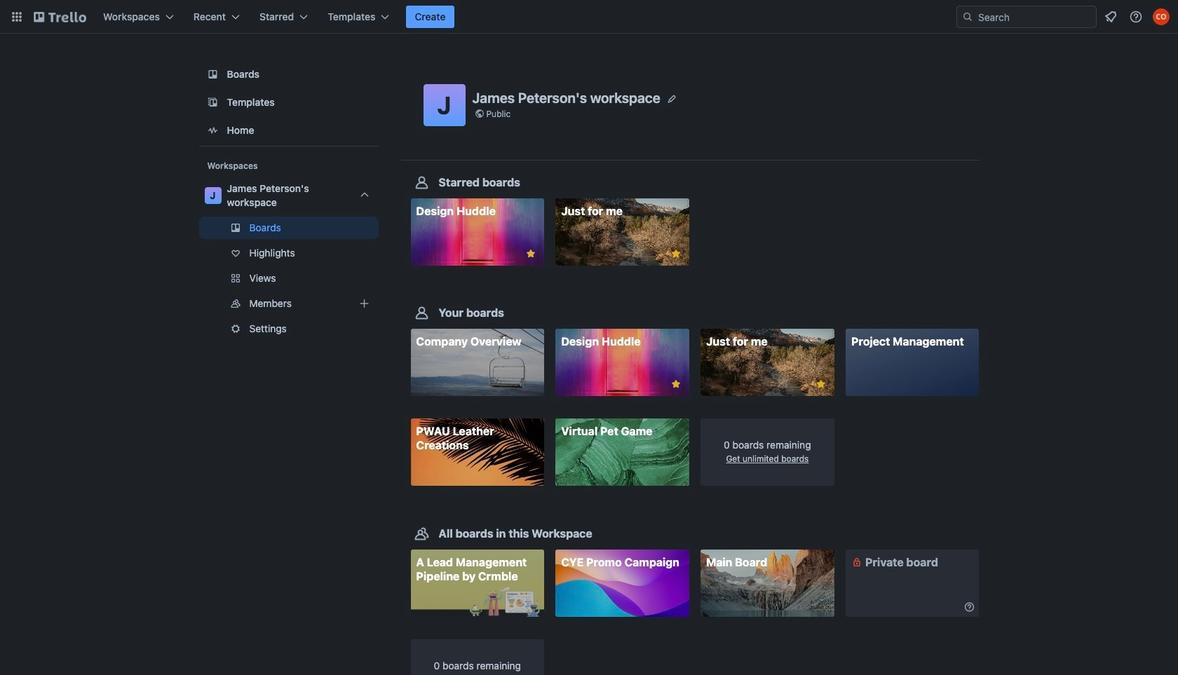 Task type: vqa. For each thing, say whether or not it's contained in the screenshot.
topmost Click to unstar this board. It will be removed from your starred list. icon
yes



Task type: locate. For each thing, give the bounding box(es) containing it.
Search field
[[974, 7, 1097, 27]]

0 horizontal spatial sm image
[[850, 555, 864, 569]]

sm image
[[850, 555, 864, 569], [963, 600, 977, 614]]

click to unstar this board. it will be removed from your starred list. image
[[525, 248, 537, 260], [670, 248, 683, 260], [815, 378, 828, 391]]

1 horizontal spatial sm image
[[963, 600, 977, 614]]

0 horizontal spatial click to unstar this board. it will be removed from your starred list. image
[[525, 248, 537, 260]]

add image
[[356, 295, 373, 312]]

0 notifications image
[[1103, 8, 1120, 25]]

open information menu image
[[1130, 10, 1144, 24]]

1 vertical spatial sm image
[[963, 600, 977, 614]]

primary element
[[0, 0, 1179, 34]]

christina overa (christinaovera) image
[[1153, 8, 1170, 25]]

click to unstar this board. it will be removed from your starred list. image
[[670, 378, 683, 391]]



Task type: describe. For each thing, give the bounding box(es) containing it.
back to home image
[[34, 6, 86, 28]]

search image
[[963, 11, 974, 22]]

0 vertical spatial sm image
[[850, 555, 864, 569]]

home image
[[205, 122, 221, 139]]

1 horizontal spatial click to unstar this board. it will be removed from your starred list. image
[[670, 248, 683, 260]]

board image
[[205, 66, 221, 83]]

template board image
[[205, 94, 221, 111]]

2 horizontal spatial click to unstar this board. it will be removed from your starred list. image
[[815, 378, 828, 391]]



